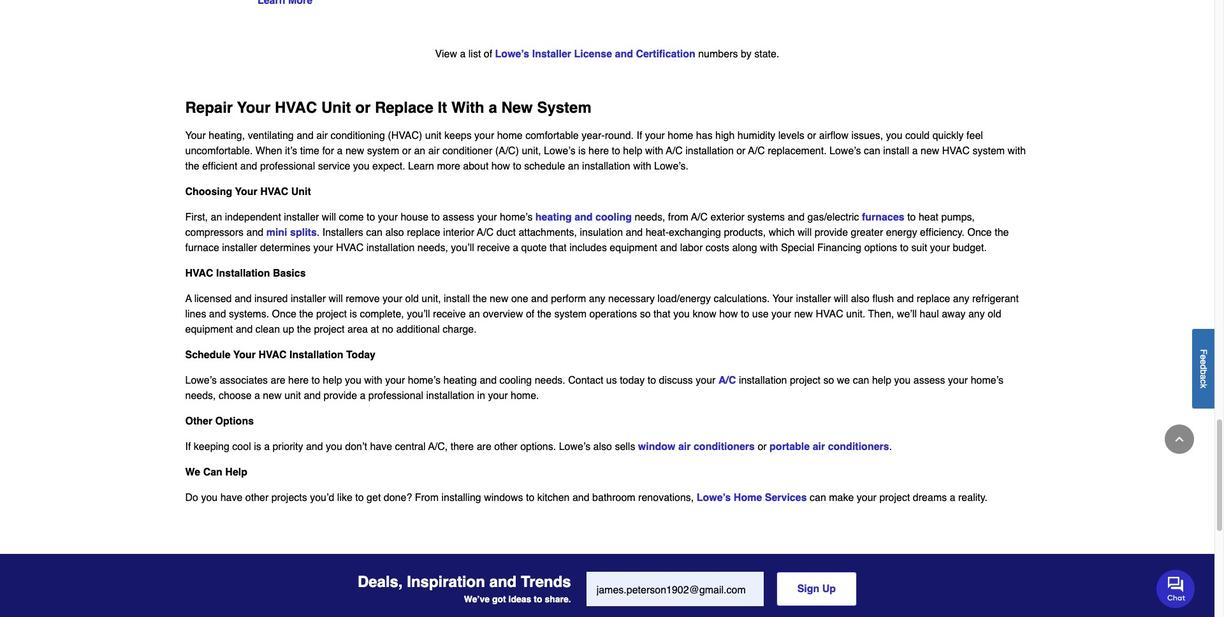 Task type: describe. For each thing, give the bounding box(es) containing it.
don't
[[345, 441, 367, 453]]

it
[[438, 99, 447, 117]]

0 horizontal spatial heating
[[444, 375, 477, 387]]

attachments,
[[519, 227, 577, 239]]

schedule
[[185, 350, 231, 361]]

provide for greater
[[815, 227, 849, 239]]

lowe's down schedule
[[185, 375, 217, 387]]

quote
[[522, 242, 547, 254]]

to down (a/c)
[[513, 161, 522, 172]]

or down humidity
[[737, 145, 746, 157]]

hvac down furnace at the top left of page
[[185, 268, 213, 279]]

home's for today
[[408, 375, 441, 387]]

needs, inside installation project so we can help you assess your home's needs, choose a new unit and provide a professional installation in your home.
[[185, 390, 216, 402]]

air up for at the top left of page
[[317, 130, 328, 142]]

service
[[318, 161, 350, 172]]

also inside a licensed and insured installer will remove your old unit, install the new one and perform any necessary load/energy calculations. your installer will also flush and replace any refrigerant lines and systems. once the project is complete, you'll receive an overview of the system operations so that you know how to use your new hvac unit. then, we'll haul away any old equipment and clean up the project area at no additional charge.
[[851, 293, 870, 305]]

area
[[348, 324, 368, 336]]

or left portable
[[758, 441, 767, 453]]

lowe's installer license and certification link
[[495, 48, 696, 60]]

to inside to heat pumps, compressors and
[[908, 212, 916, 223]]

help inside your heating, ventilating and air conditioning (hvac) unit keeps your home comfortable year-round. if your home has high humidity levels or airflow issues, you could quickly feel uncomfortable. when it's time for a new system or an air conditioner (a/c) unit, lowe's is here to help with a/c installation or a/c replacement. lowe's can install a new hvac system with the efficient and professional service you expect. learn more about how to schedule an installation with lowe's.
[[623, 145, 643, 157]]

hvac up independent
[[260, 186, 289, 198]]

remove
[[346, 293, 380, 305]]

2 home from the left
[[668, 130, 694, 142]]

Email Address email field
[[587, 572, 764, 607]]

0 horizontal spatial if
[[185, 441, 191, 453]]

the down perform
[[538, 309, 552, 320]]

and right one
[[531, 293, 548, 305]]

the inside your heating, ventilating and air conditioning (hvac) unit keeps your home comfortable year-round. if your home has high humidity levels or airflow issues, you could quickly feel uncomfortable. when it's time for a new system or an air conditioner (a/c) unit, lowe's is here to help with a/c installation or a/c replacement. lowe's can install a new hvac system with the efficient and professional service you expect. learn more about how to schedule an installation with lowe's.
[[185, 161, 200, 172]]

dreams
[[913, 492, 947, 504]]

a/c up exchanging
[[691, 212, 708, 223]]

do
[[185, 492, 198, 504]]

and up systems.
[[235, 293, 252, 305]]

the right up
[[297, 324, 311, 336]]

(hvac)
[[388, 130, 422, 142]]

exchanging
[[669, 227, 721, 239]]

up
[[823, 584, 836, 595]]

installers
[[323, 227, 363, 239]]

to down round.
[[612, 145, 621, 157]]

c
[[1199, 379, 1210, 384]]

hvac inside . installers can also replace interior a/c duct attachments, insulation and heat-exchanging products, which will provide greater energy efficiency. once the furnace installer determines your hvac installation needs, you'll receive a quote that includes equipment and labor costs along with special financing options to suit your budget.
[[336, 242, 364, 254]]

can inside your heating, ventilating and air conditioning (hvac) unit keeps your home comfortable year-round. if your home has high humidity levels or airflow issues, you could quickly feel uncomfortable. when it's time for a new system or an air conditioner (a/c) unit, lowe's is here to help with a/c installation or a/c replacement. lowe's can install a new hvac system with the efficient and professional service you expect. learn more about how to schedule an installation with lowe's.
[[864, 145, 881, 157]]

mini
[[266, 227, 287, 239]]

and down when
[[240, 161, 257, 172]]

deals,
[[358, 574, 403, 591]]

a down today
[[360, 390, 366, 402]]

unit inside installation project so we can help you assess your home's needs, choose a new unit and provide a professional installation in your home.
[[285, 390, 301, 402]]

a/c up lowe's.
[[666, 145, 683, 157]]

so inside a licensed and insured installer will remove your old unit, install the new one and perform any necessary load/energy calculations. your installer will also flush and replace any refrigerant lines and systems. once the project is complete, you'll receive an overview of the system operations so that you know how to use your new hvac unit. then, we'll haul away any old equipment and clean up the project area at no additional charge.
[[640, 309, 651, 320]]

help for today
[[323, 375, 342, 387]]

will up unit.
[[834, 293, 849, 305]]

0 vertical spatial of
[[484, 48, 493, 60]]

expect.
[[373, 161, 405, 172]]

assess inside installation project so we can help you assess your home's needs, choose a new unit and provide a professional installation in your home.
[[914, 375, 946, 387]]

professional inside your heating, ventilating and air conditioning (hvac) unit keeps your home comfortable year-round. if your home has high humidity levels or airflow issues, you could quickly feel uncomfortable. when it's time for a new system or an air conditioner (a/c) unit, lowe's is here to help with a/c installation or a/c replacement. lowe's can install a new hvac system with the efficient and professional service you expect. learn more about how to schedule an installation with lowe's.
[[260, 161, 315, 172]]

to left kitchen
[[526, 492, 535, 504]]

to inside deals, inspiration and trends we've got ideas to share.
[[534, 594, 543, 605]]

and down heat-
[[661, 242, 678, 254]]

your heating, ventilating and air conditioning (hvac) unit keeps your home comfortable year-round. if your home has high humidity levels or airflow issues, you could quickly feel uncomfortable. when it's time for a new system or an air conditioner (a/c) unit, lowe's is here to help with a/c installation or a/c replacement. lowe's can install a new hvac system with the efficient and professional service you expect. learn more about how to schedule an installation with lowe's.
[[185, 130, 1026, 172]]

a/c inside . installers can also replace interior a/c duct attachments, insulation and heat-exchanging products, which will provide greater energy efficiency. once the furnace installer determines your hvac installation needs, you'll receive a quote that includes equipment and labor costs along with special financing options to suit your budget.
[[477, 227, 494, 239]]

replacement.
[[768, 145, 827, 157]]

us
[[607, 375, 617, 387]]

you left don't
[[326, 441, 342, 453]]

a left list
[[460, 48, 466, 60]]

suit
[[912, 242, 928, 254]]

at
[[371, 324, 379, 336]]

1 horizontal spatial are
[[477, 441, 492, 453]]

refrigerant
[[973, 293, 1019, 305]]

(a/c)
[[495, 145, 519, 157]]

share.
[[545, 594, 571, 605]]

you inside installation project so we can help you assess your home's needs, choose a new unit and provide a professional installation in your home.
[[895, 375, 911, 387]]

installer down special
[[796, 293, 832, 305]]

in
[[478, 390, 485, 402]]

make
[[829, 492, 854, 504]]

will left remove on the top of page
[[329, 293, 343, 305]]

will up installers
[[322, 212, 336, 223]]

efficiency.
[[921, 227, 965, 239]]

air right window on the right of page
[[679, 441, 691, 453]]

necessary
[[609, 293, 655, 305]]

1 home from the left
[[497, 130, 523, 142]]

a right for at the top left of page
[[337, 145, 343, 157]]

license
[[574, 48, 612, 60]]

today
[[346, 350, 376, 361]]

with
[[452, 99, 485, 117]]

installation down has
[[686, 145, 734, 157]]

if keeping cool is a priority and you don't have central a/c, there are other options. lowe's also sells window air conditioners or portable air conditioners .
[[185, 441, 893, 453]]

0 vertical spatial old
[[405, 293, 419, 305]]

0 vertical spatial cooling
[[596, 212, 632, 223]]

a left the priority
[[264, 441, 270, 453]]

you left could
[[887, 130, 903, 142]]

can left 'make' on the right of page
[[810, 492, 827, 504]]

when
[[256, 145, 282, 157]]

and up "in"
[[480, 375, 497, 387]]

repair
[[185, 99, 233, 117]]

1 e from the top
[[1199, 355, 1210, 360]]

and up insulation
[[575, 212, 593, 223]]

to left get
[[356, 492, 364, 504]]

you'll inside . installers can also replace interior a/c duct attachments, insulation and heat-exchanging products, which will provide greater energy efficiency. once the furnace installer determines your hvac installation needs, you'll receive a quote that includes equipment and labor costs along with special financing options to suit your budget.
[[451, 242, 474, 254]]

replace inside . installers can also replace interior a/c duct attachments, insulation and heat-exchanging products, which will provide greater energy efficiency. once the furnace installer determines your hvac installation needs, you'll receive a quote that includes equipment and labor costs along with special financing options to suit your budget.
[[407, 227, 441, 239]]

ventilating
[[248, 130, 294, 142]]

lowe's down comfortable
[[544, 145, 576, 157]]

and right license
[[615, 48, 633, 60]]

unit, inside a licensed and insured installer will remove your old unit, install the new one and perform any necessary load/energy calculations. your installer will also flush and replace any refrigerant lines and systems. once the project is complete, you'll receive an overview of the system operations so that you know how to use your new hvac unit. then, we'll haul away any old equipment and clean up the project area at no additional charge.
[[422, 293, 441, 305]]

k
[[1199, 384, 1210, 388]]

if inside your heating, ventilating and air conditioning (hvac) unit keeps your home comfortable year-round. if your home has high humidity levels or airflow issues, you could quickly feel uncomfortable. when it's time for a new system or an air conditioner (a/c) unit, lowe's is here to help with a/c installation or a/c replacement. lowe's can install a new hvac system with the efficient and professional service you expect. learn more about how to schedule an installation with lowe's.
[[637, 130, 643, 142]]

insured
[[255, 293, 288, 305]]

installation down lowe's associates are here to help you with your home's heating and cooling needs. contact us today to discuss your a/c
[[426, 390, 475, 402]]

project left dreams
[[880, 492, 911, 504]]

how inside your heating, ventilating and air conditioning (hvac) unit keeps your home comfortable year-round. if your home has high humidity levels or airflow issues, you could quickly feel uncomfortable. when it's time for a new system or an air conditioner (a/c) unit, lowe's is here to help with a/c installation or a/c replacement. lowe's can install a new hvac system with the efficient and professional service you expect. learn more about how to schedule an installation with lowe's.
[[492, 161, 510, 172]]

the up overview
[[473, 293, 487, 305]]

installation right the a/c link on the right of the page
[[739, 375, 788, 387]]

any up operations
[[589, 293, 606, 305]]

it's
[[285, 145, 297, 157]]

keeping
[[194, 441, 230, 453]]

1 vertical spatial .
[[890, 441, 893, 453]]

greater
[[851, 227, 884, 239]]

renovations,
[[639, 492, 694, 504]]

2 vertical spatial also
[[594, 441, 612, 453]]

your for schedule
[[233, 350, 256, 361]]

priority
[[273, 441, 303, 453]]

trends
[[521, 574, 571, 591]]

window
[[638, 441, 676, 453]]

a/c,
[[428, 441, 448, 453]]

portable
[[770, 441, 810, 453]]

project down remove on the top of page
[[316, 309, 347, 320]]

a left reality.
[[950, 492, 956, 504]]

new right use
[[795, 309, 813, 320]]

we'll
[[898, 309, 917, 320]]

equipment inside a licensed and insured installer will remove your old unit, install the new one and perform any necessary load/energy calculations. your installer will also flush and replace any refrigerant lines and systems. once the project is complete, you'll receive an overview of the system operations so that you know how to use your new hvac unit. then, we'll haul away any old equipment and clean up the project area at no additional charge.
[[185, 324, 233, 336]]

0 vertical spatial have
[[370, 441, 392, 453]]

install inside a licensed and insured installer will remove your old unit, install the new one and perform any necessary load/energy calculations. your installer will also flush and replace any refrigerant lines and systems. once the project is complete, you'll receive an overview of the system operations so that you know how to use your new hvac unit. then, we'll haul away any old equipment and clean up the project area at no additional charge.
[[444, 293, 470, 305]]

more
[[437, 161, 460, 172]]

is inside a licensed and insured installer will remove your old unit, install the new one and perform any necessary load/energy calculations. your installer will also flush and replace any refrigerant lines and systems. once the project is complete, you'll receive an overview of the system operations so that you know how to use your new hvac unit. then, we'll haul away any old equipment and clean up the project area at no additional charge.
[[350, 309, 357, 320]]

and inside to heat pumps, compressors and
[[247, 227, 264, 239]]

labor
[[680, 242, 703, 254]]

from
[[668, 212, 689, 223]]

come
[[339, 212, 364, 223]]

you right the do
[[201, 492, 218, 504]]

services
[[765, 492, 807, 504]]

receive inside a licensed and insured installer will remove your old unit, install the new one and perform any necessary load/energy calculations. your installer will also flush and replace any refrigerant lines and systems. once the project is complete, you'll receive an overview of the system operations so that you know how to use your new hvac unit. then, we'll haul away any old equipment and clean up the project area at no additional charge.
[[433, 309, 466, 320]]

house
[[401, 212, 429, 223]]

an up compressors on the left top of page
[[211, 212, 222, 223]]

products,
[[724, 227, 766, 239]]

1 vertical spatial installation
[[290, 350, 344, 361]]

exterior
[[711, 212, 745, 223]]

installer inside . installers can also replace interior a/c duct attachments, insulation and heat-exchanging products, which will provide greater energy efficiency. once the furnace installer determines your hvac installation needs, you'll receive a quote that includes equipment and labor costs along with special financing options to suit your budget.
[[222, 242, 257, 254]]

sign up form
[[587, 572, 857, 607]]

got
[[492, 594, 506, 605]]

chevron up image
[[1174, 433, 1187, 446]]

a down could
[[913, 145, 918, 157]]

independent
[[225, 212, 281, 223]]

energy
[[887, 227, 918, 239]]

done?
[[384, 492, 412, 504]]

help for provide
[[873, 375, 892, 387]]

ideas
[[509, 594, 532, 605]]

can inside . installers can also replace interior a/c duct attachments, insulation and heat-exchanging products, which will provide greater energy efficiency. once the furnace installer determines your hvac installation needs, you'll receive a quote that includes equipment and labor costs along with special financing options to suit your budget.
[[366, 227, 383, 239]]

installation project so we can help you assess your home's needs, choose a new unit and provide a professional installation in your home.
[[185, 375, 1004, 402]]

that inside . installers can also replace interior a/c duct attachments, insulation and heat-exchanging products, which will provide greater energy efficiency. once the furnace installer determines your hvac installation needs, you'll receive a quote that includes equipment and labor costs along with special financing options to suit your budget.
[[550, 242, 567, 254]]

needs, inside . installers can also replace interior a/c duct attachments, insulation and heat-exchanging products, which will provide greater energy efficiency. once the furnace installer determines your hvac installation needs, you'll receive a quote that includes equipment and labor costs along with special financing options to suit your budget.
[[418, 242, 448, 254]]

feel
[[967, 130, 984, 142]]

your for choosing
[[235, 186, 258, 198]]

project left area
[[314, 324, 345, 336]]

you down today
[[345, 375, 362, 387]]

so inside installation project so we can help you assess your home's needs, choose a new unit and provide a professional installation in your home.
[[824, 375, 835, 387]]

heat
[[919, 212, 939, 223]]

2 vertical spatial is
[[254, 441, 261, 453]]

new down conditioning
[[346, 145, 364, 157]]

new inside installation project so we can help you assess your home's needs, choose a new unit and provide a professional installation in your home.
[[263, 390, 282, 402]]

0 horizontal spatial assess
[[443, 212, 475, 223]]

also inside . installers can also replace interior a/c duct attachments, insulation and heat-exchanging products, which will provide greater energy efficiency. once the furnace installer determines your hvac installation needs, you'll receive a quote that includes equipment and labor costs along with special financing options to suit your budget.
[[386, 227, 404, 239]]

mini splits
[[266, 227, 317, 239]]

hvac down clean
[[259, 350, 287, 361]]

f e e d b a c k button
[[1193, 329, 1215, 409]]

the down basics
[[299, 309, 314, 320]]

a inside button
[[1199, 374, 1210, 379]]

or up conditioning
[[355, 99, 371, 117]]

home.
[[511, 390, 539, 402]]

a down associates
[[255, 390, 260, 402]]

or right levels
[[808, 130, 817, 142]]

1 horizontal spatial heating
[[536, 212, 572, 223]]

splits
[[290, 227, 317, 239]]

unit for repair
[[321, 99, 351, 117]]

with inside . installers can also replace interior a/c duct attachments, insulation and heat-exchanging products, which will provide greater energy efficiency. once the furnace installer determines your hvac installation needs, you'll receive a quote that includes equipment and labor costs along with special financing options to suit your budget.
[[760, 242, 779, 254]]

unit for choosing
[[291, 186, 311, 198]]

you'd
[[310, 492, 335, 504]]

1 horizontal spatial old
[[988, 309, 1002, 320]]

an right schedule
[[568, 161, 580, 172]]

to right today
[[648, 375, 656, 387]]

f
[[1199, 349, 1210, 355]]

a/c right discuss
[[719, 375, 736, 387]]

and inside installation project so we can help you assess your home's needs, choose a new unit and provide a professional installation in your home.
[[304, 390, 321, 402]]

deals, inspiration and trends we've got ideas to share.
[[358, 574, 571, 605]]

you right the service
[[353, 161, 370, 172]]

lowe's right 'options.'
[[559, 441, 591, 453]]

airflow
[[820, 130, 849, 142]]

complete,
[[360, 309, 404, 320]]

air right portable
[[813, 441, 826, 453]]



Task type: vqa. For each thing, say whether or not it's contained in the screenshot.
bottom Is
yes



Task type: locate. For each thing, give the bounding box(es) containing it.
determines
[[260, 242, 311, 254]]

0 vertical spatial other
[[495, 441, 518, 453]]

operations
[[590, 309, 637, 320]]

or down (hvac)
[[402, 145, 411, 157]]

professional up central
[[369, 390, 424, 402]]

central
[[395, 441, 426, 453]]

portable air conditioners link
[[770, 441, 890, 453]]

to left suit
[[901, 242, 909, 254]]

0 vertical spatial is
[[579, 145, 586, 157]]

. inside . installers can also replace interior a/c duct attachments, insulation and heat-exchanging products, which will provide greater energy efficiency. once the furnace installer determines your hvac installation needs, you'll receive a quote that includes equipment and labor costs along with special financing options to suit your budget.
[[317, 227, 320, 239]]

1 vertical spatial provide
[[324, 390, 357, 402]]

a/c down humidity
[[749, 145, 765, 157]]

1 vertical spatial equipment
[[185, 324, 233, 336]]

conditioners up home
[[694, 441, 755, 453]]

1 horizontal spatial cooling
[[596, 212, 632, 223]]

1 vertical spatial needs,
[[418, 242, 448, 254]]

you inside a licensed and insured installer will remove your old unit, install the new one and perform any necessary load/energy calculations. your installer will also flush and replace any refrigerant lines and systems. once the project is complete, you'll receive an overview of the system operations so that you know how to use your new hvac unit. then, we'll haul away any old equipment and clean up the project area at no additional charge.
[[674, 309, 690, 320]]

home's for provide
[[971, 375, 1004, 387]]

and inside deals, inspiration and trends we've got ideas to share.
[[490, 574, 517, 591]]

numbers
[[699, 48, 738, 60]]

a inside . installers can also replace interior a/c duct attachments, insulation and heat-exchanging products, which will provide greater energy efficiency. once the furnace installer determines your hvac installation needs, you'll receive a quote that includes equipment and labor costs along with special financing options to suit your budget.
[[513, 242, 519, 254]]

install inside your heating, ventilating and air conditioning (hvac) unit keeps your home comfortable year-round. if your home has high humidity levels or airflow issues, you could quickly feel uncomfortable. when it's time for a new system or an air conditioner (a/c) unit, lowe's is here to help with a/c installation or a/c replacement. lowe's can install a new hvac system with the efficient and professional service you expect. learn more about how to schedule an installation with lowe's.
[[884, 145, 910, 157]]

you
[[887, 130, 903, 142], [353, 161, 370, 172], [674, 309, 690, 320], [345, 375, 362, 387], [895, 375, 911, 387], [326, 441, 342, 453], [201, 492, 218, 504]]

list
[[469, 48, 481, 60]]

the inside . installers can also replace interior a/c duct attachments, insulation and heat-exchanging products, which will provide greater energy efficiency. once the furnace installer determines your hvac installation needs, you'll receive a quote that includes equipment and labor costs along with special financing options to suit your budget.
[[995, 227, 1009, 239]]

help inside installation project so we can help you assess your home's needs, choose a new unit and provide a professional installation in your home.
[[873, 375, 892, 387]]

we
[[837, 375, 850, 387]]

unit up splits
[[291, 186, 311, 198]]

1 vertical spatial cooling
[[500, 375, 532, 387]]

b
[[1199, 370, 1210, 375]]

is right cool
[[254, 441, 261, 453]]

to right house
[[432, 212, 440, 223]]

1 horizontal spatial equipment
[[610, 242, 658, 254]]

how inside a licensed and insured installer will remove your old unit, install the new one and perform any necessary load/energy calculations. your installer will also flush and replace any refrigerant lines and systems. once the project is complete, you'll receive an overview of the system operations so that you know how to use your new hvac unit. then, we'll haul away any old equipment and clean up the project area at no additional charge.
[[720, 309, 738, 320]]

0 vertical spatial you'll
[[451, 242, 474, 254]]

are
[[271, 375, 286, 387], [477, 441, 492, 453]]

installation down round.
[[582, 161, 631, 172]]

choose
[[219, 390, 252, 402]]

0 horizontal spatial unit
[[285, 390, 301, 402]]

0 horizontal spatial equipment
[[185, 324, 233, 336]]

0 vertical spatial also
[[386, 227, 404, 239]]

levels
[[779, 130, 805, 142]]

1 vertical spatial old
[[988, 309, 1002, 320]]

0 vertical spatial assess
[[443, 212, 475, 223]]

installation inside . installers can also replace interior a/c duct attachments, insulation and heat-exchanging products, which will provide greater energy efficiency. once the furnace installer determines your hvac installation needs, you'll receive a quote that includes equipment and labor costs along with special financing options to suit your budget.
[[367, 242, 415, 254]]

and down systems.
[[236, 324, 253, 336]]

and left heat-
[[626, 227, 643, 239]]

away
[[942, 309, 966, 320]]

1 horizontal spatial how
[[720, 309, 738, 320]]

are right there
[[477, 441, 492, 453]]

licensed
[[194, 293, 232, 305]]

lowe's down airflow
[[830, 145, 862, 157]]

your for repair
[[237, 99, 271, 117]]

to left heat
[[908, 212, 916, 223]]

help right "we"
[[873, 375, 892, 387]]

if
[[637, 130, 643, 142], [185, 441, 191, 453]]

to right "ideas"
[[534, 594, 543, 605]]

0 horizontal spatial old
[[405, 293, 419, 305]]

repair your hvac unit or replace it with a new system
[[185, 99, 592, 117]]

0 vertical spatial unit
[[425, 130, 442, 142]]

can
[[864, 145, 881, 157], [366, 227, 383, 239], [853, 375, 870, 387], [810, 492, 827, 504]]

project left "we"
[[790, 375, 821, 387]]

to down schedule your hvac installation today
[[312, 375, 320, 387]]

lines
[[185, 309, 206, 320]]

will up special
[[798, 227, 812, 239]]

1 horizontal spatial conditioners
[[828, 441, 890, 453]]

systems
[[748, 212, 785, 223]]

and down schedule your hvac installation today
[[304, 390, 321, 402]]

sign up
[[798, 584, 836, 595]]

receive up the charge.
[[433, 309, 466, 320]]

unit down schedule your hvac installation today
[[285, 390, 301, 402]]

0 horizontal spatial that
[[550, 242, 567, 254]]

home
[[734, 492, 763, 504]]

home's
[[500, 212, 533, 223], [408, 375, 441, 387], [971, 375, 1004, 387]]

the left efficient
[[185, 161, 200, 172]]

the
[[185, 161, 200, 172], [995, 227, 1009, 239], [473, 293, 487, 305], [299, 309, 314, 320], [538, 309, 552, 320], [297, 324, 311, 336]]

to right come
[[367, 212, 375, 223]]

contact
[[569, 375, 604, 387]]

efficient
[[202, 161, 238, 172]]

pumps,
[[942, 212, 975, 223]]

0 vertical spatial unit
[[321, 99, 351, 117]]

lowe's associates are here to help you with your home's heating and cooling needs. contact us today to discuss your a/c
[[185, 375, 736, 387]]

0 horizontal spatial help
[[323, 375, 342, 387]]

of
[[484, 48, 493, 60], [526, 309, 535, 320]]

window air conditioners link
[[638, 441, 755, 453]]

1 vertical spatial of
[[526, 309, 535, 320]]

help
[[225, 467, 248, 478]]

once up budget.
[[968, 227, 992, 239]]

schedule your hvac installation today
[[185, 350, 376, 361]]

0 horizontal spatial once
[[272, 309, 297, 320]]

air up the learn
[[428, 145, 440, 157]]

0 vertical spatial so
[[640, 309, 651, 320]]

home's inside installation project so we can help you assess your home's needs, choose a new unit and provide a professional installation in your home.
[[971, 375, 1004, 387]]

1 vertical spatial so
[[824, 375, 835, 387]]

provide
[[815, 227, 849, 239], [324, 390, 357, 402]]

0 vertical spatial professional
[[260, 161, 315, 172]]

1 horizontal spatial home's
[[500, 212, 533, 223]]

.
[[317, 227, 320, 239], [890, 441, 893, 453]]

your up independent
[[235, 186, 258, 198]]

0 horizontal spatial conditioners
[[694, 441, 755, 453]]

needs, up heat-
[[635, 212, 666, 223]]

to inside a licensed and insured installer will remove your old unit, install the new one and perform any necessary load/energy calculations. your installer will also flush and replace any refrigerant lines and systems. once the project is complete, you'll receive an overview of the system operations so that you know how to use your new hvac unit. then, we'll haul away any old equipment and clean up the project area at no additional charge.
[[741, 309, 750, 320]]

1 horizontal spatial have
[[370, 441, 392, 453]]

unit up conditioning
[[321, 99, 351, 117]]

a licensed and insured installer will remove your old unit, install the new one and perform any necessary load/energy calculations. your installer will also flush and replace any refrigerant lines and systems. once the project is complete, you'll receive an overview of the system operations so that you know how to use your new hvac unit. then, we'll haul away any old equipment and clean up the project area at no additional charge.
[[185, 293, 1019, 336]]

equipment down heat-
[[610, 242, 658, 254]]

to inside . installers can also replace interior a/c duct attachments, insulation and heat-exchanging products, which will provide greater energy efficiency. once the furnace installer determines your hvac installation needs, you'll receive a quote that includes equipment and labor costs along with special financing options to suit your budget.
[[901, 242, 909, 254]]

1 horizontal spatial receive
[[477, 242, 510, 254]]

1 horizontal spatial if
[[637, 130, 643, 142]]

0 horizontal spatial also
[[386, 227, 404, 239]]

0 vertical spatial installation
[[216, 268, 270, 279]]

once
[[968, 227, 992, 239], [272, 309, 297, 320]]

0 horizontal spatial professional
[[260, 161, 315, 172]]

needs,
[[635, 212, 666, 223], [418, 242, 448, 254], [185, 390, 216, 402]]

a/c link
[[719, 375, 736, 387]]

new down associates
[[263, 390, 282, 402]]

d
[[1199, 365, 1210, 370]]

lowe's right list
[[495, 48, 530, 60]]

1 horizontal spatial install
[[884, 145, 910, 157]]

project inside installation project so we can help you assess your home's needs, choose a new unit and provide a professional installation in your home.
[[790, 375, 821, 387]]

provide for a
[[324, 390, 357, 402]]

1 vertical spatial other
[[245, 492, 269, 504]]

duct
[[497, 227, 516, 239]]

sign up button
[[777, 572, 857, 607]]

equipment down lines
[[185, 324, 233, 336]]

to
[[612, 145, 621, 157], [513, 161, 522, 172], [367, 212, 375, 223], [432, 212, 440, 223], [908, 212, 916, 223], [901, 242, 909, 254], [741, 309, 750, 320], [312, 375, 320, 387], [648, 375, 656, 387], [356, 492, 364, 504], [526, 492, 535, 504], [534, 594, 543, 605]]

choosing
[[185, 186, 232, 198]]

0 horizontal spatial cooling
[[500, 375, 532, 387]]

0 horizontal spatial other
[[245, 492, 269, 504]]

unit left keeps
[[425, 130, 442, 142]]

1 horizontal spatial also
[[594, 441, 612, 453]]

a
[[460, 48, 466, 60], [489, 99, 497, 117], [337, 145, 343, 157], [913, 145, 918, 157], [513, 242, 519, 254], [1199, 374, 1210, 379], [255, 390, 260, 402], [360, 390, 366, 402], [264, 441, 270, 453], [950, 492, 956, 504]]

1 horizontal spatial installation
[[290, 350, 344, 361]]

1 vertical spatial unit
[[285, 390, 301, 402]]

2 horizontal spatial home's
[[971, 375, 1004, 387]]

once up up
[[272, 309, 297, 320]]

one
[[512, 293, 529, 305]]

hvac inside a licensed and insured installer will remove your old unit, install the new one and perform any necessary load/energy calculations. your installer will also flush and replace any refrigerant lines and systems. once the project is complete, you'll receive an overview of the system operations so that you know how to use your new hvac unit. then, we'll haul away any old equipment and clean up the project area at no additional charge.
[[816, 309, 844, 320]]

sign
[[798, 584, 820, 595]]

0 horizontal spatial .
[[317, 227, 320, 239]]

1 horizontal spatial help
[[623, 145, 643, 157]]

then,
[[869, 309, 895, 320]]

insulation
[[580, 227, 623, 239]]

system down perform
[[555, 309, 587, 320]]

to heat pumps, compressors and
[[185, 212, 975, 239]]

here
[[589, 145, 609, 157], [288, 375, 309, 387]]

your inside your heating, ventilating and air conditioning (hvac) unit keeps your home comfortable year-round. if your home has high humidity levels or airflow issues, you could quickly feel uncomfortable. when it's time for a new system or an air conditioner (a/c) unit, lowe's is here to help with a/c installation or a/c replacement. lowe's can install a new hvac system with the efficient and professional service you expect. learn more about how to schedule an installation with lowe's.
[[185, 130, 206, 142]]

1 conditioners from the left
[[694, 441, 755, 453]]

replace
[[407, 227, 441, 239], [917, 293, 951, 305]]

0 horizontal spatial so
[[640, 309, 651, 320]]

help down round.
[[623, 145, 643, 157]]

that
[[550, 242, 567, 254], [654, 309, 671, 320]]

2 horizontal spatial is
[[579, 145, 586, 157]]

can right installers
[[366, 227, 383, 239]]

lowe's home services link
[[697, 492, 807, 504]]

haul
[[920, 309, 940, 320]]

1 horizontal spatial home
[[668, 130, 694, 142]]

1 horizontal spatial assess
[[914, 375, 946, 387]]

1 horizontal spatial unit,
[[522, 145, 541, 157]]

any right the 'away'
[[969, 309, 985, 320]]

2 horizontal spatial help
[[873, 375, 892, 387]]

along
[[733, 242, 758, 254]]

and up time
[[297, 130, 314, 142]]

0 vertical spatial here
[[589, 145, 609, 157]]

0 vertical spatial .
[[317, 227, 320, 239]]

about
[[463, 161, 489, 172]]

perform
[[551, 293, 586, 305]]

installation down house
[[367, 242, 415, 254]]

how down calculations.
[[720, 309, 738, 320]]

furnaces
[[862, 212, 905, 223]]

professional inside installation project so we can help you assess your home's needs, choose a new unit and provide a professional installation in your home.
[[369, 390, 424, 402]]

receive down 'duct'
[[477, 242, 510, 254]]

1 horizontal spatial .
[[890, 441, 893, 453]]

the right efficiency.
[[995, 227, 1009, 239]]

any
[[589, 293, 606, 305], [954, 293, 970, 305], [969, 309, 985, 320]]

0 horizontal spatial receive
[[433, 309, 466, 320]]

receive inside . installers can also replace interior a/c duct attachments, insulation and heat-exchanging products, which will provide greater energy efficiency. once the furnace installer determines your hvac installation needs, you'll receive a quote that includes equipment and labor costs along with special financing options to suit your budget.
[[477, 242, 510, 254]]

and down licensed on the left
[[209, 309, 226, 320]]

bathroom
[[593, 492, 636, 504]]

1 horizontal spatial you'll
[[451, 242, 474, 254]]

of inside a licensed and insured installer will remove your old unit, install the new one and perform any necessary load/energy calculations. your installer will also flush and replace any refrigerant lines and systems. once the project is complete, you'll receive an overview of the system operations so that you know how to use your new hvac unit. then, we'll haul away any old equipment and clean up the project area at no additional charge.
[[526, 309, 535, 320]]

will
[[322, 212, 336, 223], [798, 227, 812, 239], [329, 293, 343, 305], [834, 293, 849, 305]]

provide inside . installers can also replace interior a/c duct attachments, insulation and heat-exchanging products, which will provide greater energy efficiency. once the furnace installer determines your hvac installation needs, you'll receive a quote that includes equipment and labor costs along with special financing options to suit your budget.
[[815, 227, 849, 239]]

install down could
[[884, 145, 910, 157]]

round.
[[605, 130, 634, 142]]

is down 'year-'
[[579, 145, 586, 157]]

any up the 'away'
[[954, 293, 970, 305]]

0 vertical spatial are
[[271, 375, 286, 387]]

is inside your heating, ventilating and air conditioning (hvac) unit keeps your home comfortable year-round. if your home has high humidity levels or airflow issues, you could quickly feel uncomfortable. when it's time for a new system or an air conditioner (a/c) unit, lowe's is here to help with a/c installation or a/c replacement. lowe's can install a new hvac system with the efficient and professional service you expect. learn more about how to schedule an installation with lowe's.
[[579, 145, 586, 157]]

an up the learn
[[414, 145, 426, 157]]

0 vertical spatial needs,
[[635, 212, 666, 223]]

0 horizontal spatial system
[[367, 145, 400, 157]]

conditioners up 'make' on the right of page
[[828, 441, 890, 453]]

can right "we"
[[853, 375, 870, 387]]

1 vertical spatial unit,
[[422, 293, 441, 305]]

e up the d
[[1199, 355, 1210, 360]]

a down 'duct'
[[513, 242, 519, 254]]

1 horizontal spatial unit
[[425, 130, 442, 142]]

by
[[741, 48, 752, 60]]

1 horizontal spatial here
[[589, 145, 609, 157]]

like
[[337, 492, 353, 504]]

0 horizontal spatial unit
[[291, 186, 311, 198]]

installer down basics
[[291, 293, 326, 305]]

here inside your heating, ventilating and air conditioning (hvac) unit keeps your home comfortable year-round. if your home has high humidity levels or airflow issues, you could quickly feel uncomfortable. when it's time for a new system or an air conditioner (a/c) unit, lowe's is here to help with a/c installation or a/c replacement. lowe's can install a new hvac system with the efficient and professional service you expect. learn more about how to schedule an installation with lowe's.
[[589, 145, 609, 157]]

and up got
[[490, 574, 517, 591]]

that inside a licensed and insured installer will remove your old unit, install the new one and perform any necessary load/energy calculations. your installer will also flush and replace any refrigerant lines and systems. once the project is complete, you'll receive an overview of the system operations so that you know how to use your new hvac unit. then, we'll haul away any old equipment and clean up the project area at no additional charge.
[[654, 309, 671, 320]]

2 conditioners from the left
[[828, 441, 890, 453]]

1 horizontal spatial system
[[555, 309, 587, 320]]

0 horizontal spatial you'll
[[407, 309, 430, 320]]

budget.
[[953, 242, 987, 254]]

equipment
[[610, 242, 658, 254], [185, 324, 233, 336]]

1 vertical spatial here
[[288, 375, 309, 387]]

can inside installation project so we can help you assess your home's needs, choose a new unit and provide a professional installation in your home.
[[853, 375, 870, 387]]

your inside a licensed and insured installer will remove your old unit, install the new one and perform any necessary load/energy calculations. your installer will also flush and replace any refrigerant lines and systems. once the project is complete, you'll receive an overview of the system operations so that you know how to use your new hvac unit. then, we'll haul away any old equipment and clean up the project area at no additional charge.
[[773, 293, 794, 305]]

up
[[283, 324, 294, 336]]

0 horizontal spatial have
[[220, 492, 243, 504]]

hvac inside your heating, ventilating and air conditioning (hvac) unit keeps your home comfortable year-round. if your home has high humidity levels or airflow issues, you could quickly feel uncomfortable. when it's time for a new system or an air conditioner (a/c) unit, lowe's is here to help with a/c installation or a/c replacement. lowe's can install a new hvac system with the efficient and professional service you expect. learn more about how to schedule an installation with lowe's.
[[943, 145, 970, 157]]

0 horizontal spatial installation
[[216, 268, 270, 279]]

replace inside a licensed and insured installer will remove your old unit, install the new one and perform any necessary load/energy calculations. your installer will also flush and replace any refrigerant lines and systems. once the project is complete, you'll receive an overview of the system operations so that you know how to use your new hvac unit. then, we'll haul away any old equipment and clean up the project area at no additional charge.
[[917, 293, 951, 305]]

new down could
[[921, 145, 940, 157]]

2 horizontal spatial system
[[973, 145, 1005, 157]]

is
[[579, 145, 586, 157], [350, 309, 357, 320], [254, 441, 261, 453]]

equipment inside . installers can also replace interior a/c duct attachments, insulation and heat-exchanging products, which will provide greater energy efficiency. once the furnace installer determines your hvac installation needs, you'll receive a quote that includes equipment and labor costs along with special financing options to suit your budget.
[[610, 242, 658, 254]]

so down the necessary
[[640, 309, 651, 320]]

compressors
[[185, 227, 244, 239]]

1 vertical spatial install
[[444, 293, 470, 305]]

chat invite button image
[[1157, 569, 1196, 608]]

1 horizontal spatial other
[[495, 441, 518, 453]]

hvac installation basics
[[185, 268, 306, 279]]

unit, inside your heating, ventilating and air conditioning (hvac) unit keeps your home comfortable year-round. if your home has high humidity levels or airflow issues, you could quickly feel uncomfortable. when it's time for a new system or an air conditioner (a/c) unit, lowe's is here to help with a/c installation or a/c replacement. lowe's can install a new hvac system with the efficient and professional service you expect. learn more about how to schedule an installation with lowe's.
[[522, 145, 541, 157]]

heating,
[[209, 130, 245, 142]]

learn
[[408, 161, 434, 172]]

kitchen
[[538, 492, 570, 504]]

heating down the charge.
[[444, 375, 477, 387]]

and up the we'll
[[897, 293, 914, 305]]

from
[[415, 492, 439, 504]]

0 horizontal spatial how
[[492, 161, 510, 172]]

1 vertical spatial you'll
[[407, 309, 430, 320]]

1 horizontal spatial unit
[[321, 99, 351, 117]]

an inside a licensed and insured installer will remove your old unit, install the new one and perform any necessary load/energy calculations. your installer will also flush and replace any refrigerant lines and systems. once the project is complete, you'll receive an overview of the system operations so that you know how to use your new hvac unit. then, we'll haul away any old equipment and clean up the project area at no additional charge.
[[469, 309, 480, 320]]

cooling up insulation
[[596, 212, 632, 223]]

0 horizontal spatial of
[[484, 48, 493, 60]]

provide inside installation project so we can help you assess your home's needs, choose a new unit and provide a professional installation in your home.
[[324, 390, 357, 402]]

professional
[[260, 161, 315, 172], [369, 390, 424, 402]]

if left keeping
[[185, 441, 191, 453]]

0 vertical spatial how
[[492, 161, 510, 172]]

1 horizontal spatial of
[[526, 309, 535, 320]]

0 horizontal spatial here
[[288, 375, 309, 387]]

installer up splits
[[284, 212, 319, 223]]

and up which
[[788, 212, 805, 223]]

load/energy
[[658, 293, 711, 305]]

you'll inside a licensed and insured installer will remove your old unit, install the new one and perform any necessary load/energy calculations. your installer will also flush and replace any refrigerant lines and systems. once the project is complete, you'll receive an overview of the system operations so that you know how to use your new hvac unit. then, we'll haul away any old equipment and clean up the project area at no additional charge.
[[407, 309, 430, 320]]

2 e from the top
[[1199, 360, 1210, 365]]

hvac up ventilating
[[275, 99, 317, 117]]

new up overview
[[490, 293, 509, 305]]

2 horizontal spatial needs,
[[635, 212, 666, 223]]

we've
[[464, 594, 490, 605]]

unit.
[[847, 309, 866, 320]]

so left "we"
[[824, 375, 835, 387]]

and right the priority
[[306, 441, 323, 453]]

0 horizontal spatial install
[[444, 293, 470, 305]]

1 horizontal spatial that
[[654, 309, 671, 320]]

an
[[414, 145, 426, 157], [568, 161, 580, 172], [211, 212, 222, 223], [469, 309, 480, 320]]

a left new
[[489, 99, 497, 117]]

system inside a licensed and insured installer will remove your old unit, install the new one and perform any necessary load/energy calculations. your installer will also flush and replace any refrigerant lines and systems. once the project is complete, you'll receive an overview of the system operations so that you know how to use your new hvac unit. then, we'll haul away any old equipment and clean up the project area at no additional charge.
[[555, 309, 587, 320]]

0 vertical spatial if
[[637, 130, 643, 142]]

0 horizontal spatial provide
[[324, 390, 357, 402]]

1 vertical spatial replace
[[917, 293, 951, 305]]

how
[[492, 161, 510, 172], [720, 309, 738, 320]]

0 vertical spatial replace
[[407, 227, 441, 239]]

hvac down quickly
[[943, 145, 970, 157]]

installer up the hvac installation basics
[[222, 242, 257, 254]]

your right calculations.
[[773, 293, 794, 305]]

lowe's left home
[[697, 492, 731, 504]]

1 vertical spatial have
[[220, 492, 243, 504]]

you right "we"
[[895, 375, 911, 387]]

and right kitchen
[[573, 492, 590, 504]]

unit
[[425, 130, 442, 142], [285, 390, 301, 402]]

once inside a licensed and insured installer will remove your old unit, install the new one and perform any necessary load/energy calculations. your installer will also flush and replace any refrigerant lines and systems. once the project is complete, you'll receive an overview of the system operations so that you know how to use your new hvac unit. then, we'll haul away any old equipment and clean up the project area at no additional charge.
[[272, 309, 297, 320]]

1 horizontal spatial replace
[[917, 293, 951, 305]]

there
[[451, 441, 474, 453]]

needs, up other
[[185, 390, 216, 402]]

will inside . installers can also replace interior a/c duct attachments, insulation and heat-exchanging products, which will provide greater energy efficiency. once the furnace installer determines your hvac installation needs, you'll receive a quote that includes equipment and labor costs along with special financing options to suit your budget.
[[798, 227, 812, 239]]

charge.
[[443, 324, 477, 336]]

1 vertical spatial heating
[[444, 375, 477, 387]]

first,
[[185, 212, 208, 223]]

view
[[435, 48, 457, 60]]

1 vertical spatial unit
[[291, 186, 311, 198]]

system up expect.
[[367, 145, 400, 157]]

1 horizontal spatial provide
[[815, 227, 849, 239]]

scroll to top element
[[1165, 425, 1195, 454]]

installer
[[284, 212, 319, 223], [222, 242, 257, 254], [291, 293, 326, 305], [796, 293, 832, 305]]

0 horizontal spatial are
[[271, 375, 286, 387]]

options
[[865, 242, 898, 254]]

once inside . installers can also replace interior a/c duct attachments, insulation and heat-exchanging products, which will provide greater energy efficiency. once the furnace installer determines your hvac installation needs, you'll receive a quote that includes equipment and labor costs along with special financing options to suit your budget.
[[968, 227, 992, 239]]

unit inside your heating, ventilating and air conditioning (hvac) unit keeps your home comfortable year-round. if your home has high humidity levels or airflow issues, you could quickly feel uncomfortable. when it's time for a new system or an air conditioner (a/c) unit, lowe's is here to help with a/c installation or a/c replacement. lowe's can install a new hvac system with the efficient and professional service you expect. learn more about how to schedule an installation with lowe's.
[[425, 130, 442, 142]]

choosing your hvac unit
[[185, 186, 311, 198]]

discuss
[[659, 375, 693, 387]]

your up uncomfortable.
[[185, 130, 206, 142]]



